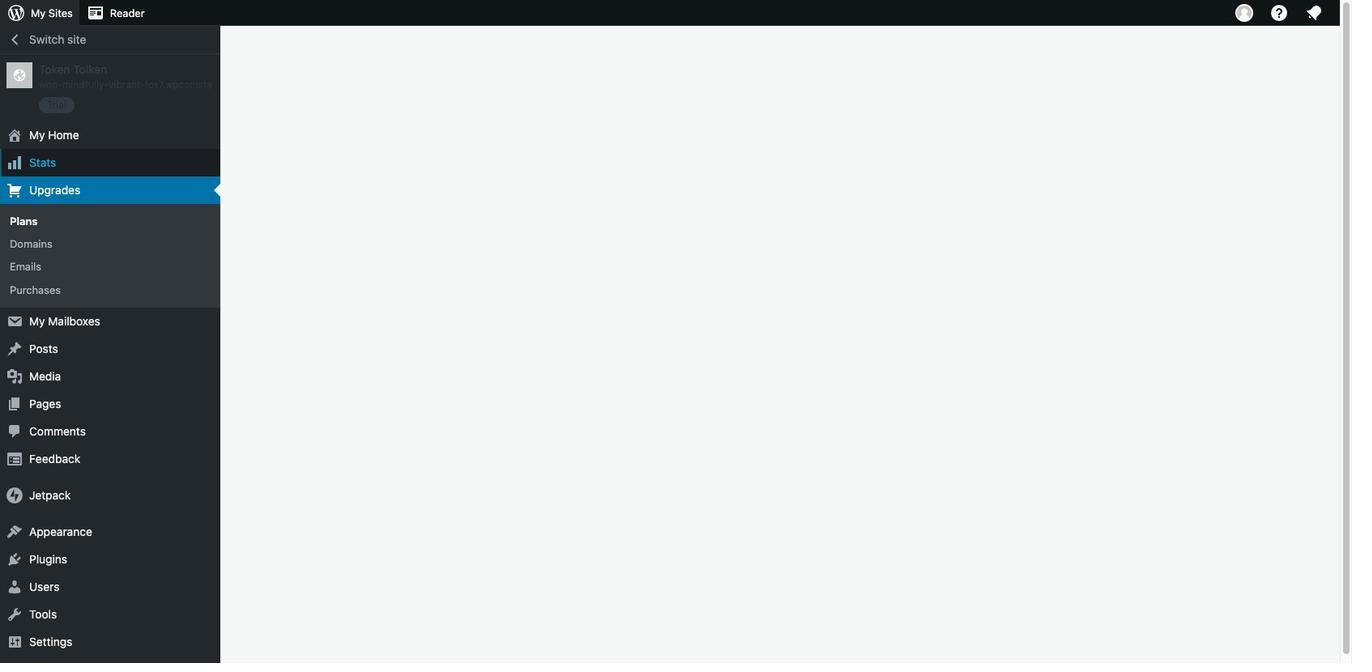 Task type: locate. For each thing, give the bounding box(es) containing it.
appearance
[[29, 525, 92, 539]]

woo-
[[39, 79, 62, 91]]

comments link
[[0, 418, 220, 445]]

emails link
[[0, 256, 220, 278]]

my profile image
[[1236, 4, 1254, 22]]

purchases link
[[0, 278, 220, 301]]

2 vertical spatial my
[[29, 314, 45, 328]]

plans link
[[0, 210, 220, 233]]

upgrades link
[[0, 177, 220, 204]]

media
[[29, 369, 61, 383]]

my
[[31, 6, 46, 19], [29, 128, 45, 142], [29, 314, 45, 328]]

switch site
[[29, 32, 86, 46]]

reader link
[[79, 0, 151, 26]]

plugins
[[29, 552, 67, 566]]

img image
[[6, 488, 23, 504]]

switch
[[29, 32, 64, 46]]

stats
[[29, 156, 56, 169]]

tolken
[[73, 62, 107, 76]]

0 vertical spatial my
[[31, 6, 46, 19]]

fox7.wpcomstaging.com
[[145, 79, 255, 91]]

feedback
[[29, 452, 80, 466]]

tools link
[[0, 601, 220, 629]]

mindfully-
[[62, 79, 109, 91]]

reader
[[110, 6, 145, 19]]

my left the home
[[29, 128, 45, 142]]

my for my sites
[[31, 6, 46, 19]]

settings link
[[0, 629, 220, 656]]

1 vertical spatial my
[[29, 128, 45, 142]]

home
[[48, 128, 79, 142]]

plugins link
[[0, 546, 220, 574]]

domains link
[[0, 233, 220, 256]]

my left 'sites'
[[31, 6, 46, 19]]

my up posts
[[29, 314, 45, 328]]

my sites link
[[0, 0, 79, 26]]

media link
[[0, 363, 220, 390]]

trial
[[47, 99, 66, 111]]

mailboxes
[[48, 314, 100, 328]]

jetpack link
[[0, 482, 220, 510]]

my for my home
[[29, 128, 45, 142]]



Task type: vqa. For each thing, say whether or not it's contained in the screenshot.
mode_comment icon
no



Task type: describe. For each thing, give the bounding box(es) containing it.
users
[[29, 580, 60, 594]]

token
[[39, 62, 70, 76]]

pages
[[29, 397, 61, 411]]

comments
[[29, 424, 86, 438]]

purchases
[[10, 283, 61, 296]]

switch site button
[[0, 26, 220, 53]]

plans
[[10, 215, 38, 228]]

feedback link
[[0, 445, 220, 473]]

my mailboxes link
[[0, 308, 220, 335]]

users link
[[0, 574, 220, 601]]

my sites
[[31, 6, 73, 19]]

my for my mailboxes
[[29, 314, 45, 328]]

my mailboxes
[[29, 314, 100, 328]]

sites
[[48, 6, 73, 19]]

stats link
[[0, 149, 220, 177]]

vibrant-
[[109, 79, 145, 91]]

pages link
[[0, 390, 220, 418]]

emails
[[10, 260, 41, 273]]

domains
[[10, 238, 52, 251]]

posts link
[[0, 335, 220, 363]]

my home
[[29, 128, 79, 142]]

appearance link
[[0, 518, 220, 546]]

my home link
[[0, 122, 220, 149]]

upgrades
[[29, 183, 80, 197]]

help image
[[1270, 3, 1289, 23]]

settings
[[29, 635, 72, 649]]

token tolken woo-mindfully-vibrant-fox7.wpcomstaging.com trial
[[39, 62, 255, 111]]

tools
[[29, 608, 57, 621]]

site
[[67, 32, 86, 46]]

jetpack
[[29, 488, 71, 502]]

manage your notifications image
[[1305, 3, 1324, 23]]

posts
[[29, 342, 58, 356]]



